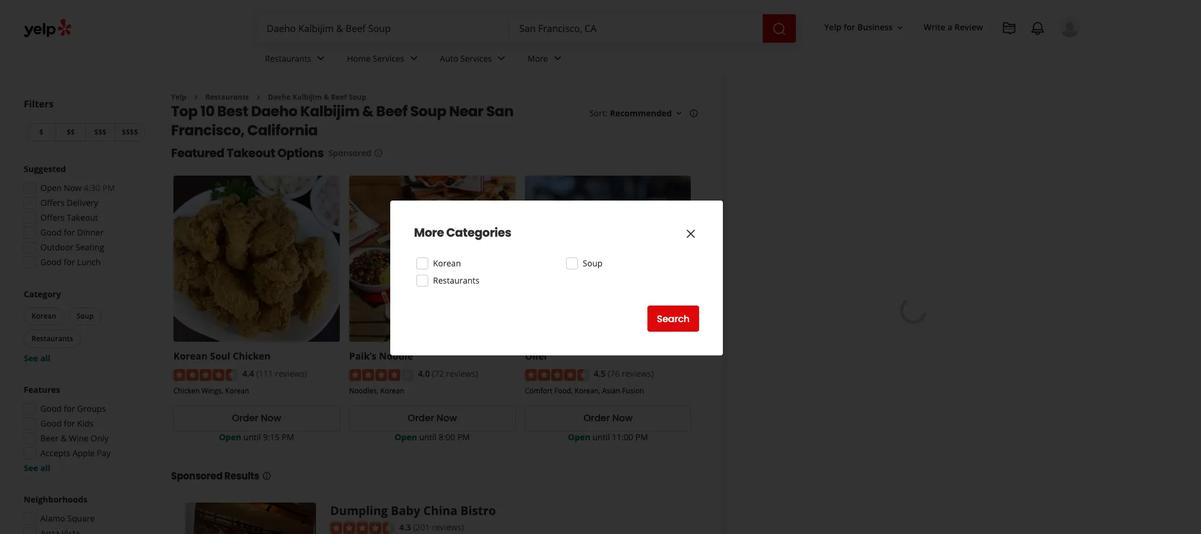Task type: describe. For each thing, give the bounding box(es) containing it.
korean inside button
[[32, 311, 56, 322]]

(72
[[432, 369, 444, 380]]

pm for paik's noodle
[[458, 432, 470, 443]]

daeho up 'california'
[[268, 92, 291, 102]]

16 chevron right v2 image for restaurants
[[191, 93, 201, 102]]

paik's noodle link
[[349, 350, 413, 363]]

group containing features
[[20, 385, 147, 475]]

group containing category
[[21, 289, 147, 365]]

order for korean soul chicken
[[232, 412, 259, 426]]

alamo square
[[40, 514, 95, 525]]

noodle
[[379, 350, 413, 363]]

top 10 best daeho kalbijim & beef soup near san francisco, california
[[171, 102, 514, 141]]

pm inside group
[[103, 182, 115, 194]]

delivery
[[67, 197, 98, 209]]

search
[[657, 312, 690, 326]]

close image
[[684, 227, 698, 241]]

user actions element
[[815, 15, 1098, 88]]

0 horizontal spatial 16 info v2 image
[[262, 472, 271, 481]]

paik's noodle
[[349, 350, 413, 363]]

ollei link
[[525, 350, 547, 363]]

4.4 star rating image
[[174, 370, 238, 381]]

yelp for business button
[[820, 17, 910, 38]]

wine
[[69, 433, 89, 445]]

korean inside noodles, korean order now
[[381, 386, 405, 396]]

groups
[[77, 404, 106, 415]]

options
[[278, 145, 324, 162]]

takeout for featured
[[227, 145, 275, 162]]

dumpling baby china bistro link
[[331, 503, 496, 519]]

see all for category
[[24, 353, 50, 364]]

bistro
[[461, 503, 496, 519]]

all for features
[[40, 463, 50, 474]]

kids
[[77, 418, 93, 430]]

asian
[[603, 386, 621, 396]]

services for auto services
[[461, 53, 492, 64]]

korean down 4.4
[[225, 386, 249, 396]]

24 chevron down v2 image for home services
[[407, 51, 421, 66]]

0 horizontal spatial beef
[[331, 92, 347, 102]]

open now 4:30 pm
[[40, 182, 115, 194]]

outdoor
[[40, 242, 74, 253]]

0 vertical spatial chicken
[[233, 350, 271, 363]]

4.4
[[243, 369, 254, 380]]

comfort food, korean, asian fusion
[[525, 386, 644, 396]]

korean button
[[24, 308, 64, 326]]

outdoor seating
[[40, 242, 104, 253]]

order inside noodles, korean order now
[[408, 412, 434, 426]]

korean up 4.4 star rating image
[[174, 350, 208, 363]]

dumpling
[[331, 503, 388, 519]]

korean inside more categories dialog
[[433, 258, 461, 269]]

now up 11:00
[[613, 412, 633, 426]]

review
[[955, 22, 984, 33]]

pm for ollei
[[636, 432, 648, 443]]

yelp for yelp link
[[171, 92, 187, 102]]

$$$$ button
[[115, 123, 145, 141]]

$$$$
[[122, 127, 138, 137]]

$$ button
[[56, 123, 85, 141]]

home services
[[347, 53, 405, 64]]

filters
[[24, 97, 54, 111]]

for for kids
[[64, 418, 75, 430]]

china
[[424, 503, 458, 519]]

restaurants inside more categories dialog
[[433, 275, 480, 287]]

features
[[24, 385, 60, 396]]

group containing suggested
[[20, 163, 147, 272]]

9:15
[[263, 432, 280, 443]]

for for business
[[844, 22, 856, 33]]

10
[[200, 102, 215, 122]]

daeho inside top 10 best daeho kalbijim & beef soup near san francisco, california
[[251, 102, 298, 122]]

business categories element
[[256, 43, 1081, 77]]

order now for korean soul chicken
[[232, 412, 281, 426]]

good for kids
[[40, 418, 93, 430]]

4.3 star rating image
[[331, 523, 395, 535]]

4.3 (201 reviews)
[[399, 522, 464, 534]]

beer
[[40, 433, 59, 445]]

4.0
[[418, 369, 430, 380]]

category
[[24, 289, 61, 300]]

fusion
[[622, 386, 644, 396]]

home
[[347, 53, 371, 64]]

4 star rating image
[[349, 370, 414, 381]]

reviews) for ollei
[[622, 369, 654, 380]]

open until 8:00 pm
[[395, 432, 470, 443]]

now up offers delivery
[[64, 182, 82, 194]]

more for more
[[528, 53, 548, 64]]

0 vertical spatial 16 info v2 image
[[374, 149, 383, 158]]

4:30
[[84, 182, 100, 194]]

apple
[[72, 448, 95, 459]]

& inside top 10 best daeho kalbijim & beef soup near san francisco, california
[[363, 102, 374, 122]]

takeout for offers
[[67, 212, 98, 224]]

search button
[[648, 306, 700, 332]]

good for good for lunch
[[40, 257, 62, 268]]

francisco,
[[171, 121, 245, 141]]

sponsored for sponsored results
[[171, 470, 223, 484]]

4.0 (72 reviews)
[[418, 369, 478, 380]]

open until 9:15 pm
[[219, 432, 294, 443]]

restaurants up 'francisco,'
[[206, 92, 249, 102]]

only
[[91, 433, 109, 445]]

business
[[858, 22, 893, 33]]

california
[[247, 121, 318, 141]]

near
[[449, 102, 484, 122]]

offers takeout
[[40, 212, 98, 224]]

noodles,
[[349, 386, 379, 396]]

8:00
[[439, 432, 455, 443]]

restaurants inside business categories element
[[265, 53, 312, 64]]

suggested
[[24, 163, 66, 175]]

good for good for dinner
[[40, 227, 62, 238]]

open until 11:00 pm
[[568, 432, 648, 443]]

beer & wine only
[[40, 433, 109, 445]]

good for dinner
[[40, 227, 104, 238]]

kalbijim inside top 10 best daeho kalbijim & beef soup near san francisco, california
[[300, 102, 360, 122]]

order now for ollei
[[584, 412, 633, 426]]

lunch
[[77, 257, 101, 268]]



Task type: locate. For each thing, give the bounding box(es) containing it.
services right home
[[373, 53, 405, 64]]

4.5 (76 reviews)
[[594, 369, 654, 380]]

4.5
[[594, 369, 606, 380]]

paik's
[[349, 350, 377, 363]]

2 horizontal spatial order now link
[[525, 406, 692, 432]]

16 info v2 image right the results
[[262, 472, 271, 481]]

see all down accepts at the left bottom of the page
[[24, 463, 50, 474]]

restaurants link
[[256, 43, 338, 77], [206, 92, 249, 102]]

until for noodle
[[419, 432, 437, 443]]

0 vertical spatial more
[[528, 53, 548, 64]]

reviews) for paik's noodle
[[446, 369, 478, 380]]

0 horizontal spatial yelp
[[171, 92, 187, 102]]

0 horizontal spatial services
[[373, 53, 405, 64]]

home services link
[[338, 43, 431, 77]]

yelp for yelp for business
[[825, 22, 842, 33]]

1 order now from the left
[[232, 412, 281, 426]]

1 good from the top
[[40, 227, 62, 238]]

1 horizontal spatial takeout
[[227, 145, 275, 162]]

restaurants link up 'francisco,'
[[206, 92, 249, 102]]

1 horizontal spatial beef
[[376, 102, 408, 122]]

see all for features
[[24, 463, 50, 474]]

0 vertical spatial see all
[[24, 353, 50, 364]]

now inside noodles, korean order now
[[437, 412, 457, 426]]

16 chevron right v2 image right yelp link
[[191, 93, 201, 102]]

best
[[217, 102, 248, 122]]

1 vertical spatial sponsored
[[171, 470, 223, 484]]

0 horizontal spatial takeout
[[67, 212, 98, 224]]

korean down 4 star rating image
[[381, 386, 405, 396]]

order now link down asian
[[525, 406, 692, 432]]

restaurants
[[265, 53, 312, 64], [206, 92, 249, 102], [433, 275, 480, 287], [32, 334, 73, 344]]

projects image
[[1003, 21, 1017, 36]]

0 vertical spatial offers
[[40, 197, 65, 209]]

services for home services
[[373, 53, 405, 64]]

order
[[232, 412, 259, 426], [408, 412, 434, 426], [584, 412, 610, 426]]

1 horizontal spatial sponsored
[[329, 148, 372, 159]]

1 vertical spatial offers
[[40, 212, 65, 224]]

4.3
[[399, 522, 411, 534]]

yelp
[[825, 22, 842, 33], [171, 92, 187, 102]]

more categories
[[414, 225, 512, 241]]

search image
[[773, 22, 787, 36]]

4.5 star rating image
[[525, 370, 589, 381]]

2 order now from the left
[[584, 412, 633, 426]]

yelp left 10
[[171, 92, 187, 102]]

1 order now link from the left
[[174, 406, 340, 432]]

until
[[244, 432, 261, 443], [419, 432, 437, 443], [593, 432, 610, 443]]

2 see from the top
[[24, 463, 38, 474]]

3 order from the left
[[584, 412, 610, 426]]

1 horizontal spatial order now
[[584, 412, 633, 426]]

soul
[[210, 350, 230, 363]]

2 24 chevron down v2 image from the left
[[407, 51, 421, 66]]

order up open until 11:00 pm in the bottom of the page
[[584, 412, 610, 426]]

24 chevron down v2 image left home
[[314, 51, 328, 66]]

dumpling baby china bistro
[[331, 503, 496, 519]]

more inside dialog
[[414, 225, 444, 241]]

good down outdoor
[[40, 257, 62, 268]]

soup inside button
[[76, 311, 94, 322]]

notifications image
[[1031, 21, 1046, 36]]

order now link down (111
[[174, 406, 340, 432]]

24 chevron down v2 image inside home services 'link'
[[407, 51, 421, 66]]

24 chevron down v2 image for restaurants
[[314, 51, 328, 66]]

takeout down delivery at the top of page
[[67, 212, 98, 224]]

until left 8:00 on the bottom
[[419, 432, 437, 443]]

2 16 chevron right v2 image from the left
[[254, 93, 263, 102]]

1 horizontal spatial 16 info v2 image
[[374, 149, 383, 158]]

yelp left business
[[825, 22, 842, 33]]

offers for offers takeout
[[40, 212, 65, 224]]

2 see all button from the top
[[24, 463, 50, 474]]

0 vertical spatial all
[[40, 353, 50, 364]]

24 chevron down v2 image for auto services
[[495, 51, 509, 66]]

good for good for groups
[[40, 404, 62, 415]]

0 horizontal spatial &
[[61, 433, 67, 445]]

until left 11:00
[[593, 432, 610, 443]]

1 horizontal spatial more
[[528, 53, 548, 64]]

order now link down (72 on the bottom left of the page
[[349, 406, 516, 432]]

0 horizontal spatial sponsored
[[171, 470, 223, 484]]

16 chevron right v2 image
[[191, 93, 201, 102], [254, 93, 263, 102]]

food,
[[555, 386, 573, 396]]

$$
[[67, 127, 75, 137]]

open left 11:00
[[568, 432, 591, 443]]

order up open until 8:00 pm
[[408, 412, 434, 426]]

more left 24 chevron down v2 icon
[[528, 53, 548, 64]]

soup inside more categories dialog
[[583, 258, 603, 269]]

wings,
[[202, 386, 223, 396]]

open for paik's noodle
[[395, 432, 417, 443]]

2 until from the left
[[419, 432, 437, 443]]

good for good for kids
[[40, 418, 62, 430]]

korean soul chicken link
[[174, 350, 271, 363]]

for for lunch
[[64, 257, 75, 268]]

good up outdoor
[[40, 227, 62, 238]]

0 horizontal spatial order now
[[232, 412, 281, 426]]

1 horizontal spatial restaurants link
[[256, 43, 338, 77]]

reviews) down china
[[432, 522, 464, 534]]

2 order now link from the left
[[349, 406, 516, 432]]

1 vertical spatial takeout
[[67, 212, 98, 224]]

1 horizontal spatial &
[[324, 92, 329, 102]]

0 vertical spatial sponsored
[[329, 148, 372, 159]]

reviews) up fusion
[[622, 369, 654, 380]]

(76
[[608, 369, 620, 380]]

all down restaurants button
[[40, 353, 50, 364]]

accepts apple pay
[[40, 448, 111, 459]]

1 offers from the top
[[40, 197, 65, 209]]

pm for korean soul chicken
[[282, 432, 294, 443]]

order now link
[[174, 406, 340, 432], [349, 406, 516, 432], [525, 406, 692, 432]]

open down noodles, korean order now
[[395, 432, 417, 443]]

2 offers from the top
[[40, 212, 65, 224]]

1 vertical spatial chicken
[[174, 386, 200, 396]]

3 order now link from the left
[[525, 406, 692, 432]]

sponsored results
[[171, 470, 259, 484]]

yelp inside button
[[825, 22, 842, 33]]

2 order from the left
[[408, 412, 434, 426]]

now up "9:15"
[[261, 412, 281, 426]]

services right auto
[[461, 53, 492, 64]]

for down offers takeout
[[64, 227, 75, 238]]

kalbijim up 'options'
[[300, 102, 360, 122]]

daeho kalbijim & beef soup
[[268, 92, 367, 102]]

reviews) for korean soul chicken
[[275, 369, 307, 380]]

good for lunch
[[40, 257, 101, 268]]

auto services
[[440, 53, 492, 64]]

until for soul
[[244, 432, 261, 443]]

2 see all from the top
[[24, 463, 50, 474]]

for inside button
[[844, 22, 856, 33]]

accepts
[[40, 448, 70, 459]]

more inside business categories element
[[528, 53, 548, 64]]

0 horizontal spatial order now link
[[174, 406, 340, 432]]

for down the good for groups
[[64, 418, 75, 430]]

& inside group
[[61, 433, 67, 445]]

see all down restaurants button
[[24, 353, 50, 364]]

korean down category
[[32, 311, 56, 322]]

0 horizontal spatial chicken
[[174, 386, 200, 396]]

soup button
[[69, 308, 101, 326]]

1 24 chevron down v2 image from the left
[[314, 51, 328, 66]]

see all button for features
[[24, 463, 50, 474]]

sponsored for sponsored
[[329, 148, 372, 159]]

0 horizontal spatial until
[[244, 432, 261, 443]]

see for category
[[24, 353, 38, 364]]

for up good for kids
[[64, 404, 75, 415]]

16 info v2 image
[[690, 109, 699, 118]]

for for dinner
[[64, 227, 75, 238]]

16 chevron down v2 image
[[896, 23, 905, 32]]

0 vertical spatial restaurants link
[[256, 43, 338, 77]]

24 chevron down v2 image
[[551, 51, 565, 66]]

1 all from the top
[[40, 353, 50, 364]]

auto services link
[[431, 43, 518, 77]]

see all button for category
[[24, 353, 50, 364]]

noodles, korean order now
[[349, 386, 457, 426]]

takeout inside group
[[67, 212, 98, 224]]

open for korean soul chicken
[[219, 432, 241, 443]]

until left "9:15"
[[244, 432, 261, 443]]

open for ollei
[[568, 432, 591, 443]]

1 see from the top
[[24, 353, 38, 364]]

more left categories
[[414, 225, 444, 241]]

0 vertical spatial see
[[24, 353, 38, 364]]

1 vertical spatial more
[[414, 225, 444, 241]]

chicken
[[233, 350, 271, 363], [174, 386, 200, 396]]

write a review
[[924, 22, 984, 33]]

more link
[[518, 43, 575, 77]]

$$$ button
[[85, 123, 115, 141]]

0 horizontal spatial order
[[232, 412, 259, 426]]

for left business
[[844, 22, 856, 33]]

1 see all button from the top
[[24, 353, 50, 364]]

takeout down 'california'
[[227, 145, 275, 162]]

korean down more categories
[[433, 258, 461, 269]]

16 chevron right v2 image right best
[[254, 93, 263, 102]]

write
[[924, 22, 946, 33]]

1 vertical spatial restaurants link
[[206, 92, 249, 102]]

None search field
[[257, 14, 799, 43]]

yelp link
[[171, 92, 187, 102]]

24 chevron down v2 image right auto services
[[495, 51, 509, 66]]

4.4 (111 reviews)
[[243, 369, 307, 380]]

11:00
[[612, 432, 634, 443]]

pm right 8:00 on the bottom
[[458, 432, 470, 443]]

reviews)
[[275, 369, 307, 380], [446, 369, 478, 380], [622, 369, 654, 380], [432, 522, 464, 534]]

0 vertical spatial yelp
[[825, 22, 842, 33]]

write a review link
[[920, 17, 989, 38]]

comfort
[[525, 386, 553, 396]]

1 horizontal spatial services
[[461, 53, 492, 64]]

chicken wings, korean
[[174, 386, 249, 396]]

all
[[40, 353, 50, 364], [40, 463, 50, 474]]

1 16 chevron right v2 image from the left
[[191, 93, 201, 102]]

0 vertical spatial see all button
[[24, 353, 50, 364]]

alamo
[[40, 514, 65, 525]]

order now up open until 9:15 pm
[[232, 412, 281, 426]]

1 vertical spatial all
[[40, 463, 50, 474]]

1 services from the left
[[373, 53, 405, 64]]

results
[[225, 470, 259, 484]]

see all button down restaurants button
[[24, 353, 50, 364]]

more categories dialog
[[0, 0, 1202, 535]]

order now up open until 11:00 pm in the bottom of the page
[[584, 412, 633, 426]]

2 horizontal spatial order
[[584, 412, 610, 426]]

dinner
[[77, 227, 104, 238]]

restaurants down more categories
[[433, 275, 480, 287]]

sponsored
[[329, 148, 372, 159], [171, 470, 223, 484]]

group
[[20, 163, 147, 272], [21, 289, 147, 365], [20, 385, 147, 475], [20, 495, 147, 535]]

open up the results
[[219, 432, 241, 443]]

0 horizontal spatial 24 chevron down v2 image
[[314, 51, 328, 66]]

restaurants up daeho kalbijim & beef soup link
[[265, 53, 312, 64]]

24 chevron down v2 image left auto
[[407, 51, 421, 66]]

16 info v2 image
[[374, 149, 383, 158], [262, 472, 271, 481]]

1 vertical spatial see all
[[24, 463, 50, 474]]

0 horizontal spatial restaurants link
[[206, 92, 249, 102]]

order for ollei
[[584, 412, 610, 426]]

korean soul chicken
[[174, 350, 271, 363]]

$ button
[[26, 123, 56, 141]]

top
[[171, 102, 198, 122]]

chicken down 4.4 star rating image
[[174, 386, 200, 396]]

1 horizontal spatial order now link
[[349, 406, 516, 432]]

0 horizontal spatial 16 chevron right v2 image
[[191, 93, 201, 102]]

all for category
[[40, 353, 50, 364]]

2 horizontal spatial until
[[593, 432, 610, 443]]

pm right "9:15"
[[282, 432, 294, 443]]

1 until from the left
[[244, 432, 261, 443]]

see up neighborhoods on the bottom left of page
[[24, 463, 38, 474]]

beef inside top 10 best daeho kalbijim & beef soup near san francisco, california
[[376, 102, 408, 122]]

24 chevron down v2 image
[[314, 51, 328, 66], [407, 51, 421, 66], [495, 51, 509, 66]]

1 vertical spatial see
[[24, 463, 38, 474]]

2 all from the top
[[40, 463, 50, 474]]

featured
[[171, 145, 225, 162]]

see
[[24, 353, 38, 364], [24, 463, 38, 474]]

1 vertical spatial yelp
[[171, 92, 187, 102]]

chicken up 4.4
[[233, 350, 271, 363]]

soup inside top 10 best daeho kalbijim & beef soup near san francisco, california
[[410, 102, 447, 122]]

16 chevron right v2 image for daeho kalbijim & beef soup
[[254, 93, 263, 102]]

reviews) right (111
[[275, 369, 307, 380]]

services
[[373, 53, 405, 64], [461, 53, 492, 64]]

services inside 'link'
[[373, 53, 405, 64]]

daeho kalbijim & beef soup link
[[268, 92, 367, 102]]

see all button down accepts at the left bottom of the page
[[24, 463, 50, 474]]

0 horizontal spatial more
[[414, 225, 444, 241]]

3 24 chevron down v2 image from the left
[[495, 51, 509, 66]]

a
[[948, 22, 953, 33]]

1 see all from the top
[[24, 353, 50, 364]]

16 info v2 image down top 10 best daeho kalbijim & beef soup near san francisco, california
[[374, 149, 383, 158]]

open down "suggested" at the left top
[[40, 182, 62, 194]]

1 order from the left
[[232, 412, 259, 426]]

sponsored left the results
[[171, 470, 223, 484]]

order now
[[232, 412, 281, 426], [584, 412, 633, 426]]

see all button
[[24, 353, 50, 364], [24, 463, 50, 474]]

more for more categories
[[414, 225, 444, 241]]

seating
[[76, 242, 104, 253]]

24 chevron down v2 image inside auto services link
[[495, 51, 509, 66]]

san
[[487, 102, 514, 122]]

3 good from the top
[[40, 404, 62, 415]]

neighborhoods
[[24, 495, 88, 506]]

restaurants inside button
[[32, 334, 73, 344]]

featured takeout options
[[171, 145, 324, 162]]

1 horizontal spatial 24 chevron down v2 image
[[407, 51, 421, 66]]

for
[[844, 22, 856, 33], [64, 227, 75, 238], [64, 257, 75, 268], [64, 404, 75, 415], [64, 418, 75, 430]]

(111
[[256, 369, 273, 380]]

0 vertical spatial takeout
[[227, 145, 275, 162]]

korean,
[[575, 386, 601, 396]]

all down accepts at the left bottom of the page
[[40, 463, 50, 474]]

offers down offers delivery
[[40, 212, 65, 224]]

good
[[40, 227, 62, 238], [40, 257, 62, 268], [40, 404, 62, 415], [40, 418, 62, 430]]

for down outdoor seating
[[64, 257, 75, 268]]

more
[[528, 53, 548, 64], [414, 225, 444, 241]]

see for features
[[24, 463, 38, 474]]

1 horizontal spatial 16 chevron right v2 image
[[254, 93, 263, 102]]

daeho right best
[[251, 102, 298, 122]]

offers up offers takeout
[[40, 197, 65, 209]]

restaurants down korean button
[[32, 334, 73, 344]]

2 services from the left
[[461, 53, 492, 64]]

baby
[[391, 503, 421, 519]]

ollei
[[525, 350, 547, 363]]

2 horizontal spatial &
[[363, 102, 374, 122]]

pm right 4:30
[[103, 182, 115, 194]]

1 vertical spatial see all button
[[24, 463, 50, 474]]

pm right 11:00
[[636, 432, 648, 443]]

yelp for business
[[825, 22, 893, 33]]

kalbijim up 'california'
[[293, 92, 322, 102]]

1 horizontal spatial chicken
[[233, 350, 271, 363]]

offers for offers delivery
[[40, 197, 65, 209]]

good down features
[[40, 404, 62, 415]]

auto
[[440, 53, 459, 64]]

3 until from the left
[[593, 432, 610, 443]]

sponsored down top 10 best daeho kalbijim & beef soup near san francisco, california
[[329, 148, 372, 159]]

1 horizontal spatial order
[[408, 412, 434, 426]]

square
[[67, 514, 95, 525]]

good for groups
[[40, 404, 106, 415]]

order now link for soul
[[174, 406, 340, 432]]

order up open until 9:15 pm
[[232, 412, 259, 426]]

good up beer
[[40, 418, 62, 430]]

restaurants link up daeho kalbijim & beef soup link
[[256, 43, 338, 77]]

1 horizontal spatial until
[[419, 432, 437, 443]]

(201
[[413, 522, 430, 534]]

pay
[[97, 448, 111, 459]]

4 good from the top
[[40, 418, 62, 430]]

categories
[[447, 225, 512, 241]]

2 good from the top
[[40, 257, 62, 268]]

open
[[40, 182, 62, 194], [219, 432, 241, 443], [395, 432, 417, 443], [568, 432, 591, 443]]

2 horizontal spatial 24 chevron down v2 image
[[495, 51, 509, 66]]

now up 8:00 on the bottom
[[437, 412, 457, 426]]

1 vertical spatial 16 info v2 image
[[262, 472, 271, 481]]

order now link for noodle
[[349, 406, 516, 432]]

1 horizontal spatial yelp
[[825, 22, 842, 33]]

$$$
[[94, 127, 106, 137]]

for for groups
[[64, 404, 75, 415]]

group containing neighborhoods
[[20, 495, 147, 535]]

open inside group
[[40, 182, 62, 194]]

reviews) right (72 on the bottom left of the page
[[446, 369, 478, 380]]

see down restaurants button
[[24, 353, 38, 364]]



Task type: vqa. For each thing, say whether or not it's contained in the screenshot.
4.4 (111 reviews)
yes



